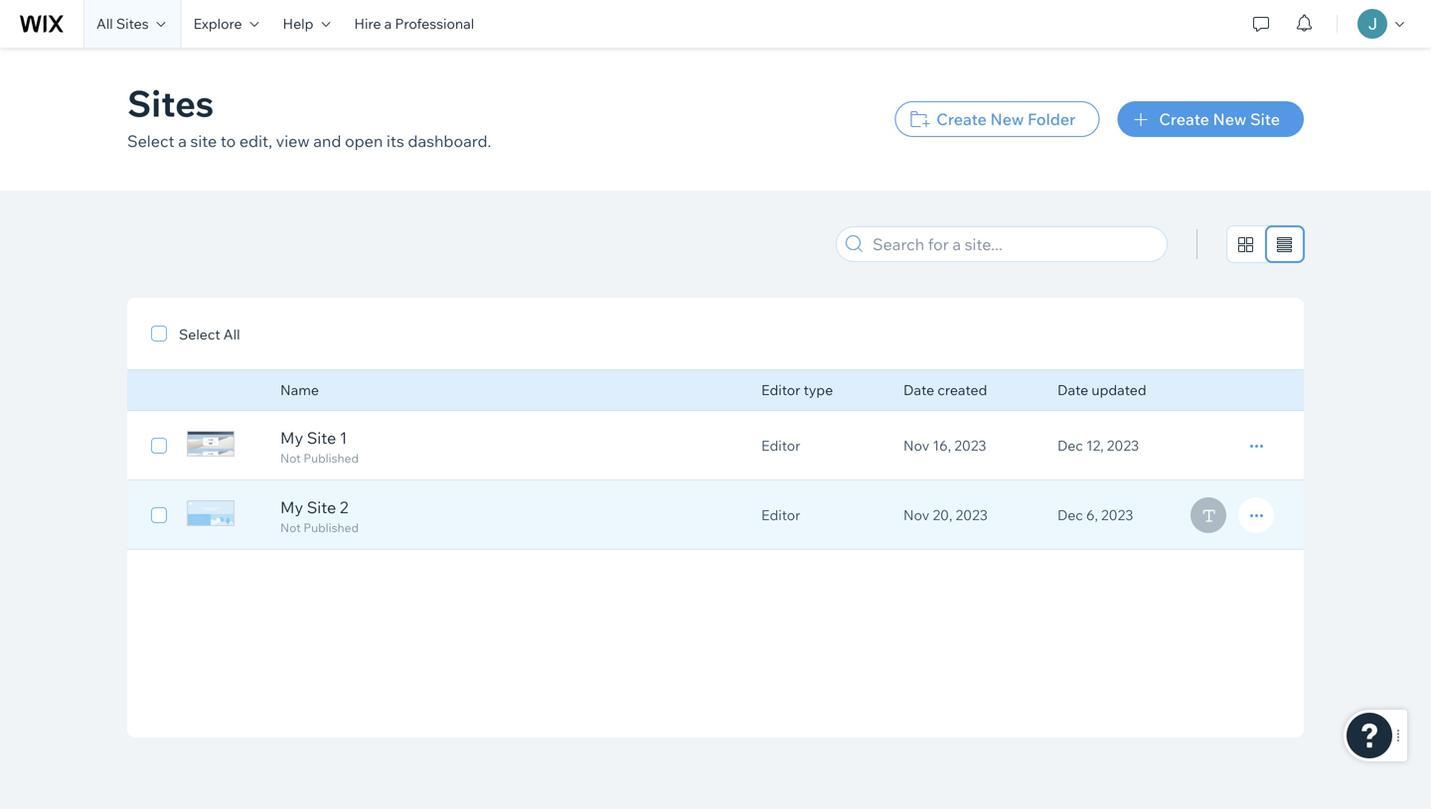 Task type: vqa. For each thing, say whether or not it's contained in the screenshot.
second No from the right
no



Task type: describe. For each thing, give the bounding box(es) containing it.
create new folder button
[[895, 101, 1099, 137]]

editor for my site 1
[[761, 437, 800, 455]]

created
[[937, 382, 987, 399]]

dec for 2
[[1057, 507, 1083, 524]]

create new folder
[[936, 109, 1076, 129]]

and
[[313, 131, 341, 151]]

a inside sites select a site to edit, view and open its dashboard.
[[178, 131, 187, 151]]

editor for my site 2
[[761, 507, 800, 524]]

create new site button
[[1117, 101, 1304, 137]]

all sites
[[96, 15, 149, 32]]

nov for my site 2
[[903, 507, 930, 524]]

its
[[386, 131, 404, 151]]

site
[[190, 131, 217, 151]]

all inside option
[[223, 326, 240, 343]]

select inside select all option
[[179, 326, 220, 343]]

create for create new site
[[1159, 109, 1209, 129]]

published for 1
[[303, 451, 359, 466]]

20,
[[933, 507, 952, 524]]

professional
[[395, 15, 474, 32]]

create for create new folder
[[936, 109, 987, 129]]

date updated
[[1057, 382, 1146, 399]]

name
[[280, 382, 319, 399]]

not for my site 1
[[280, 451, 301, 466]]

date for date created
[[903, 382, 934, 399]]

hire a professional link
[[342, 0, 486, 48]]

0 vertical spatial sites
[[116, 15, 149, 32]]

0 vertical spatial all
[[96, 15, 113, 32]]

site for 1
[[307, 428, 336, 448]]

a inside 'hire a professional' link
[[384, 15, 392, 32]]

Select All checkbox
[[151, 322, 240, 346]]

2023 for nov 20, 2023
[[956, 507, 988, 524]]

not for my site 2
[[280, 521, 301, 536]]

help
[[283, 15, 313, 32]]

date for date updated
[[1057, 382, 1088, 399]]

2023 for nov 16, 2023
[[954, 437, 986, 455]]

explore
[[193, 15, 242, 32]]



Task type: locate. For each thing, give the bounding box(es) containing it.
2 not from the top
[[280, 521, 301, 536]]

published for 2
[[303, 521, 359, 536]]

1 vertical spatial dec
[[1057, 507, 1083, 524]]

not inside my site 1 not published
[[280, 451, 301, 466]]

nov for my site 1
[[903, 437, 930, 455]]

nov 20, 2023
[[903, 507, 988, 524]]

not inside my site 2 not published
[[280, 521, 301, 536]]

1 vertical spatial sites
[[127, 80, 214, 126]]

edit,
[[239, 131, 272, 151]]

2 my from the top
[[280, 498, 303, 518]]

2023 for dec 12, 2023
[[1107, 437, 1139, 455]]

published inside my site 1 not published
[[303, 451, 359, 466]]

not up my site 2 not published
[[280, 451, 301, 466]]

1 horizontal spatial all
[[223, 326, 240, 343]]

folder
[[1028, 109, 1076, 129]]

nov left 16,
[[903, 437, 930, 455]]

1
[[340, 428, 347, 448]]

1 vertical spatial my
[[280, 498, 303, 518]]

nov
[[903, 437, 930, 455], [903, 507, 930, 524]]

1 nov from the top
[[903, 437, 930, 455]]

site
[[1250, 109, 1280, 129], [307, 428, 336, 448], [307, 498, 336, 518]]

2023
[[954, 437, 986, 455], [1107, 437, 1139, 455], [956, 507, 988, 524], [1101, 507, 1133, 524]]

my down name
[[280, 428, 303, 448]]

my for my site 1
[[280, 428, 303, 448]]

my site 2 image
[[187, 501, 235, 527]]

0 horizontal spatial all
[[96, 15, 113, 32]]

my inside my site 1 not published
[[280, 428, 303, 448]]

my inside my site 2 not published
[[280, 498, 303, 518]]

16,
[[933, 437, 951, 455]]

hire a professional
[[354, 15, 474, 32]]

1 date from the left
[[903, 382, 934, 399]]

2 vertical spatial editor
[[761, 507, 800, 524]]

2023 right 6,
[[1101, 507, 1133, 524]]

dashboard.
[[408, 131, 491, 151]]

1 dec from the top
[[1057, 437, 1083, 455]]

dec left 6,
[[1057, 507, 1083, 524]]

1 vertical spatial editor
[[761, 437, 800, 455]]

1 vertical spatial all
[[223, 326, 240, 343]]

published down 2
[[303, 521, 359, 536]]

new for folder
[[990, 109, 1024, 129]]

0 horizontal spatial a
[[178, 131, 187, 151]]

a
[[384, 15, 392, 32], [178, 131, 187, 151]]

date left created
[[903, 382, 934, 399]]

my site 1 image
[[187, 431, 235, 457]]

my left 2
[[280, 498, 303, 518]]

0 vertical spatial my
[[280, 428, 303, 448]]

dec left 12,
[[1057, 437, 1083, 455]]

0 vertical spatial editor
[[761, 382, 800, 399]]

my site 2 not published
[[280, 498, 359, 536]]

2 vertical spatial site
[[307, 498, 336, 518]]

create inside 'create new folder' 'button'
[[936, 109, 987, 129]]

1 horizontal spatial new
[[1213, 109, 1247, 129]]

2023 right 12,
[[1107, 437, 1139, 455]]

2023 right 16,
[[954, 437, 986, 455]]

1 horizontal spatial select
[[179, 326, 220, 343]]

1 vertical spatial published
[[303, 521, 359, 536]]

date left updated
[[1057, 382, 1088, 399]]

sites up site
[[127, 80, 214, 126]]

sites left "explore"
[[116, 15, 149, 32]]

0 horizontal spatial date
[[903, 382, 934, 399]]

0 horizontal spatial select
[[127, 131, 175, 151]]

dec for 1
[[1057, 437, 1083, 455]]

2 create from the left
[[1159, 109, 1209, 129]]

2 editor from the top
[[761, 437, 800, 455]]

create
[[936, 109, 987, 129], [1159, 109, 1209, 129]]

1 not from the top
[[280, 451, 301, 466]]

2023 right 20,
[[956, 507, 988, 524]]

dec
[[1057, 437, 1083, 455], [1057, 507, 1083, 524]]

create inside create new site button
[[1159, 109, 1209, 129]]

sites
[[116, 15, 149, 32], [127, 80, 214, 126]]

1 vertical spatial not
[[280, 521, 301, 536]]

0 vertical spatial nov
[[903, 437, 930, 455]]

1 vertical spatial nov
[[903, 507, 930, 524]]

view
[[276, 131, 310, 151]]

to
[[220, 131, 236, 151]]

new
[[990, 109, 1024, 129], [1213, 109, 1247, 129]]

1 horizontal spatial a
[[384, 15, 392, 32]]

published inside my site 2 not published
[[303, 521, 359, 536]]

0 vertical spatial published
[[303, 451, 359, 466]]

3 editor from the top
[[761, 507, 800, 524]]

0 horizontal spatial new
[[990, 109, 1024, 129]]

my site 1 not published
[[280, 428, 359, 466]]

my for my site 2
[[280, 498, 303, 518]]

date
[[903, 382, 934, 399], [1057, 382, 1088, 399]]

create new site
[[1159, 109, 1280, 129]]

0 vertical spatial a
[[384, 15, 392, 32]]

1 my from the top
[[280, 428, 303, 448]]

select
[[127, 131, 175, 151], [179, 326, 220, 343]]

my
[[280, 428, 303, 448], [280, 498, 303, 518]]

hire
[[354, 15, 381, 32]]

published
[[303, 451, 359, 466], [303, 521, 359, 536]]

6,
[[1086, 507, 1098, 524]]

0 vertical spatial select
[[127, 131, 175, 151]]

2 new from the left
[[1213, 109, 1247, 129]]

2 date from the left
[[1057, 382, 1088, 399]]

0 vertical spatial site
[[1250, 109, 1280, 129]]

help button
[[271, 0, 342, 48]]

1 vertical spatial select
[[179, 326, 220, 343]]

0 horizontal spatial create
[[936, 109, 987, 129]]

Search for a site... field
[[867, 228, 1161, 261]]

not right my site 2 image
[[280, 521, 301, 536]]

sites select a site to edit, view and open its dashboard.
[[127, 80, 491, 151]]

1 create from the left
[[936, 109, 987, 129]]

published down 1
[[303, 451, 359, 466]]

2
[[340, 498, 348, 518]]

None checkbox
[[151, 434, 167, 458], [151, 504, 167, 528], [151, 434, 167, 458], [151, 504, 167, 528]]

sites inside sites select a site to edit, view and open its dashboard.
[[127, 80, 214, 126]]

1 new from the left
[[990, 109, 1024, 129]]

site inside button
[[1250, 109, 1280, 129]]

type
[[804, 382, 833, 399]]

site inside my site 1 not published
[[307, 428, 336, 448]]

1 vertical spatial a
[[178, 131, 187, 151]]

0 vertical spatial dec
[[1057, 437, 1083, 455]]

updated
[[1092, 382, 1146, 399]]

1 horizontal spatial create
[[1159, 109, 1209, 129]]

2023 for dec 6, 2023
[[1101, 507, 1133, 524]]

0 vertical spatial not
[[280, 451, 301, 466]]

all
[[96, 15, 113, 32], [223, 326, 240, 343]]

site inside my site 2 not published
[[307, 498, 336, 518]]

1 editor from the top
[[761, 382, 800, 399]]

nov left 20,
[[903, 507, 930, 524]]

site for 2
[[307, 498, 336, 518]]

select all
[[179, 326, 240, 343]]

nov 16, 2023
[[903, 437, 986, 455]]

not
[[280, 451, 301, 466], [280, 521, 301, 536]]

a right hire
[[384, 15, 392, 32]]

2 nov from the top
[[903, 507, 930, 524]]

open
[[345, 131, 383, 151]]

dec 12, 2023
[[1057, 437, 1139, 455]]

1 vertical spatial site
[[307, 428, 336, 448]]

date created
[[903, 382, 987, 399]]

1 published from the top
[[303, 451, 359, 466]]

2 published from the top
[[303, 521, 359, 536]]

dec 6, 2023
[[1057, 507, 1133, 524]]

1 horizontal spatial date
[[1057, 382, 1088, 399]]

12,
[[1086, 437, 1104, 455]]

editor
[[761, 382, 800, 399], [761, 437, 800, 455], [761, 507, 800, 524]]

a left site
[[178, 131, 187, 151]]

new inside 'button'
[[990, 109, 1024, 129]]

2 dec from the top
[[1057, 507, 1083, 524]]

new inside button
[[1213, 109, 1247, 129]]

new for site
[[1213, 109, 1247, 129]]

select inside sites select a site to edit, view and open its dashboard.
[[127, 131, 175, 151]]

editor type
[[761, 382, 833, 399]]



